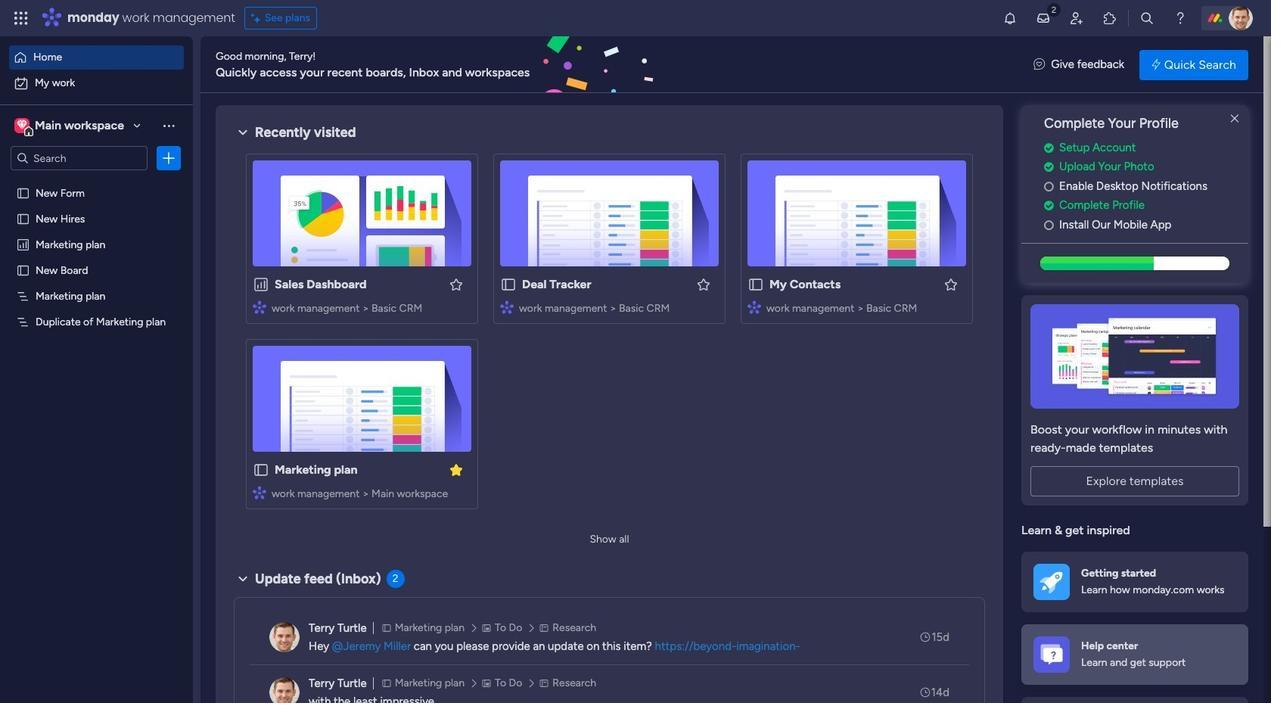 Task type: locate. For each thing, give the bounding box(es) containing it.
option
[[9, 45, 184, 70], [9, 71, 184, 95], [0, 179, 193, 182]]

0 vertical spatial terry turtle image
[[1229, 6, 1254, 30]]

1 vertical spatial check circle image
[[1045, 161, 1054, 173]]

select product image
[[14, 11, 29, 26]]

public board image
[[16, 185, 30, 200], [16, 263, 30, 277], [500, 276, 517, 293], [748, 276, 765, 293]]

0 vertical spatial circle o image
[[1045, 181, 1054, 192]]

1 horizontal spatial public board image
[[253, 462, 269, 478]]

1 vertical spatial public board image
[[253, 462, 269, 478]]

public board image
[[16, 211, 30, 226], [253, 462, 269, 478]]

terry turtle image up terry turtle icon
[[269, 622, 300, 653]]

0 vertical spatial public board image
[[16, 211, 30, 226]]

public dashboard image
[[253, 276, 269, 293]]

0 horizontal spatial add to favorites image
[[449, 277, 464, 292]]

add to favorites image
[[449, 277, 464, 292], [696, 277, 712, 292]]

0 vertical spatial option
[[9, 45, 184, 70]]

2 element
[[387, 570, 405, 588]]

add to favorites image
[[944, 277, 959, 292]]

1 horizontal spatial add to favorites image
[[696, 277, 712, 292]]

search everything image
[[1140, 11, 1155, 26]]

0 horizontal spatial terry turtle image
[[269, 622, 300, 653]]

2 image
[[1048, 1, 1061, 18]]

1 vertical spatial option
[[9, 71, 184, 95]]

monday marketplace image
[[1103, 11, 1118, 26]]

help image
[[1173, 11, 1188, 26]]

remove from favorites image
[[449, 462, 464, 477]]

terry turtle image right help image
[[1229, 6, 1254, 30]]

check circle image
[[1045, 142, 1054, 154], [1045, 161, 1054, 173], [1045, 200, 1054, 211]]

workspace options image
[[161, 118, 176, 133]]

list box
[[0, 177, 193, 539]]

public board image inside quick search results list box
[[253, 462, 269, 478]]

1 vertical spatial circle o image
[[1045, 219, 1054, 231]]

circle o image
[[1045, 181, 1054, 192], [1045, 219, 1054, 231]]

terry turtle image
[[1229, 6, 1254, 30], [269, 622, 300, 653]]

public dashboard image
[[16, 237, 30, 251]]

1 add to favorites image from the left
[[449, 277, 464, 292]]

1 check circle image from the top
[[1045, 142, 1054, 154]]

2 vertical spatial option
[[0, 179, 193, 182]]

2 vertical spatial check circle image
[[1045, 200, 1054, 211]]

workspace image
[[14, 117, 30, 134]]

0 horizontal spatial public board image
[[16, 211, 30, 226]]

0 vertical spatial check circle image
[[1045, 142, 1054, 154]]

terry turtle image
[[269, 678, 300, 703]]



Task type: describe. For each thing, give the bounding box(es) containing it.
2 check circle image from the top
[[1045, 161, 1054, 173]]

close recently visited image
[[234, 123, 252, 142]]

v2 bolt switch image
[[1152, 56, 1161, 73]]

2 circle o image from the top
[[1045, 219, 1054, 231]]

workspace image
[[17, 117, 27, 134]]

update feed image
[[1036, 11, 1051, 26]]

quick search results list box
[[234, 142, 986, 528]]

v2 user feedback image
[[1034, 56, 1046, 73]]

Search in workspace field
[[32, 150, 126, 167]]

dapulse x slim image
[[1226, 110, 1245, 128]]

getting started element
[[1022, 552, 1249, 612]]

3 check circle image from the top
[[1045, 200, 1054, 211]]

notifications image
[[1003, 11, 1018, 26]]

see plans image
[[251, 10, 265, 26]]

1 vertical spatial terry turtle image
[[269, 622, 300, 653]]

close update feed (inbox) image
[[234, 570, 252, 588]]

help center element
[[1022, 624, 1249, 685]]

invite members image
[[1070, 11, 1085, 26]]

1 circle o image from the top
[[1045, 181, 1054, 192]]

1 horizontal spatial terry turtle image
[[1229, 6, 1254, 30]]

options image
[[161, 151, 176, 166]]

2 add to favorites image from the left
[[696, 277, 712, 292]]

workspace selection element
[[14, 117, 126, 136]]

templates image image
[[1036, 305, 1235, 409]]



Task type: vqa. For each thing, say whether or not it's contained in the screenshot.
Terry Turtle image
yes



